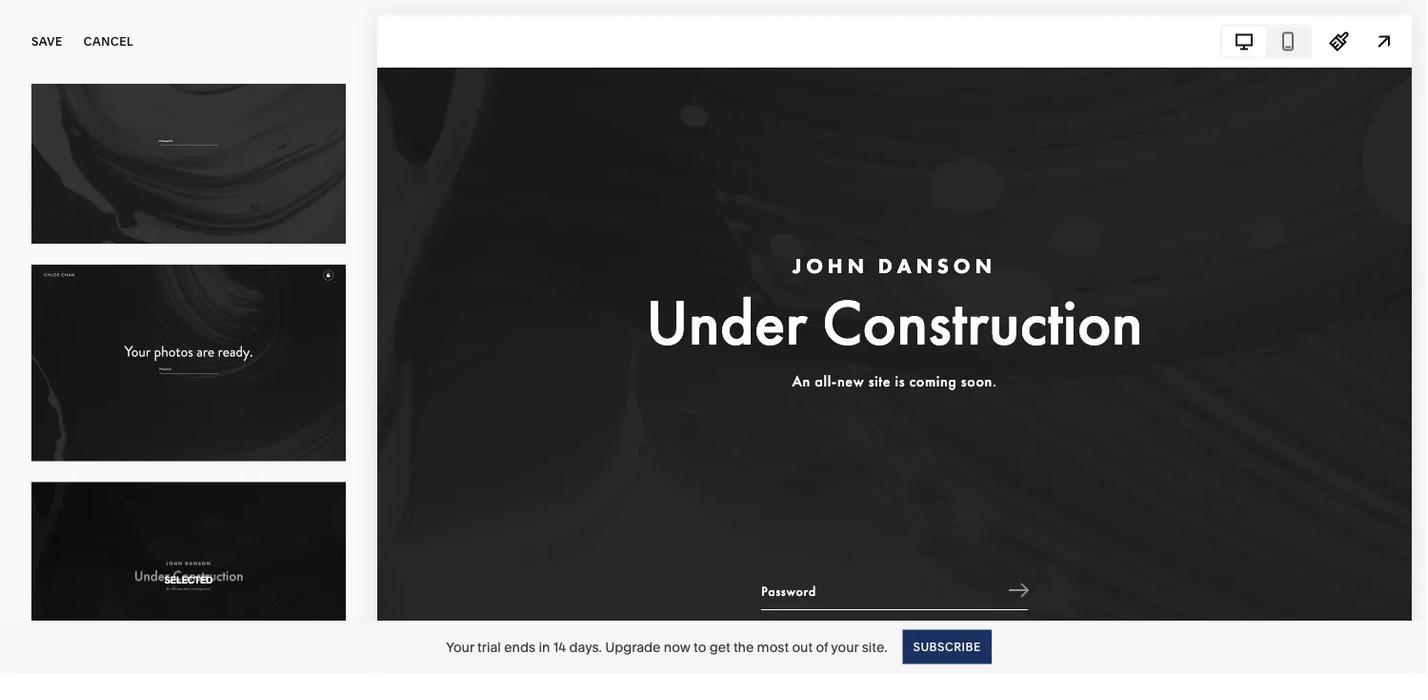 Task type: vqa. For each thing, say whether or not it's contained in the screenshot.
Your trial ends in 14 days. Upgrade now to get the most out of your site.
yes



Task type: describe. For each thing, give the bounding box(es) containing it.
save
[[31, 35, 63, 49]]

upgrade
[[605, 639, 661, 656]]

get
[[710, 639, 730, 656]]

ends
[[504, 639, 536, 656]]

out
[[792, 639, 813, 656]]

lock full center 05 image
[[31, 483, 346, 674]]

trial
[[477, 639, 501, 656]]

subscribe button
[[903, 630, 992, 665]]

cancel button
[[84, 21, 134, 63]]

in
[[539, 639, 550, 656]]



Task type: locate. For each thing, give the bounding box(es) containing it.
tab list
[[1223, 26, 1310, 57]]

most
[[757, 639, 789, 656]]

save button
[[31, 21, 63, 63]]

selected
[[164, 575, 213, 587]]

days.
[[569, 639, 602, 656]]

to
[[694, 639, 706, 656]]

your
[[446, 639, 474, 656]]

site.
[[862, 639, 888, 656]]

subscribe
[[913, 640, 981, 654]]

cancel
[[84, 35, 134, 49]]

lock full center 03 image
[[31, 48, 346, 244]]

the
[[734, 639, 754, 656]]

now
[[664, 639, 691, 656]]

14
[[553, 639, 566, 656]]

your
[[831, 639, 859, 656]]

of
[[816, 639, 828, 656]]

lock full center 04 image
[[31, 265, 346, 462]]

your trial ends in 14 days. upgrade now to get the most out of your site.
[[446, 639, 888, 656]]



